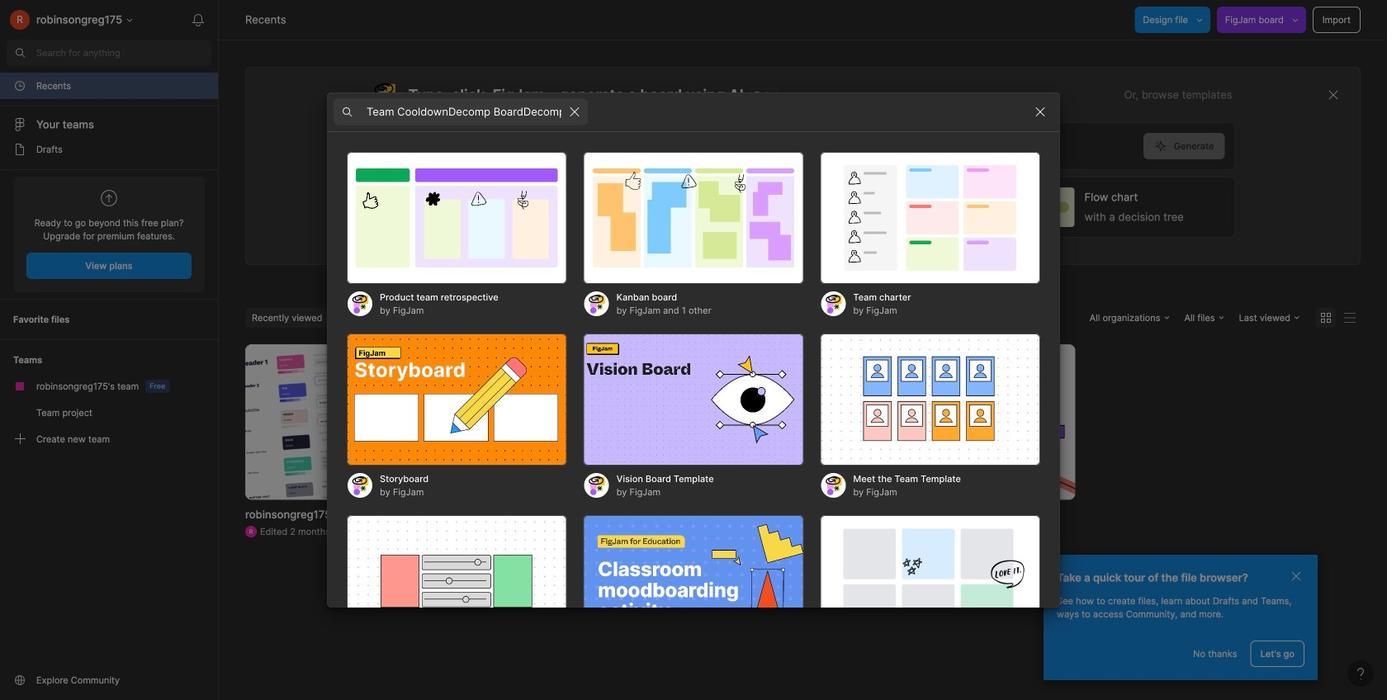 Task type: describe. For each thing, give the bounding box(es) containing it.
team agreement template image
[[347, 515, 567, 647]]

storyboard image
[[347, 334, 567, 466]]

search 32 image
[[7, 40, 33, 66]]

2 file thumbnail image from the left
[[531, 344, 790, 500]]

Search templates text field
[[367, 102, 561, 122]]

meet the team template image
[[820, 334, 1040, 466]]

1 file thumbnail image from the left
[[245, 344, 504, 500]]



Task type: locate. For each thing, give the bounding box(es) containing it.
Search for anything text field
[[36, 46, 211, 59]]

mood board image
[[820, 515, 1040, 647]]

vision board template image
[[583, 334, 804, 466]]

2 horizontal spatial file thumbnail image
[[816, 344, 1075, 500]]

file thumbnail image
[[245, 344, 504, 500], [531, 344, 790, 500], [816, 344, 1075, 500]]

1 horizontal spatial file thumbnail image
[[531, 344, 790, 500]]

bell 32 image
[[185, 7, 211, 33]]

team charter image
[[820, 152, 1040, 284]]

recent 16 image
[[13, 79, 26, 92]]

page 16 image
[[13, 143, 26, 156]]

Ex: A weekly team meeting, starting with an ice breaker field
[[371, 123, 1143, 169]]

kanban board image
[[583, 152, 804, 284]]

community 16 image
[[13, 674, 26, 687]]

0 horizontal spatial file thumbnail image
[[245, 344, 504, 500]]

dialog
[[327, 92, 1060, 700]]

product team retrospective image
[[347, 152, 567, 284]]

3 file thumbnail image from the left
[[816, 344, 1075, 500]]

mood board templates (community) image
[[583, 515, 804, 647]]



Task type: vqa. For each thing, say whether or not it's contained in the screenshot.
team stand up IMAGE at bottom
no



